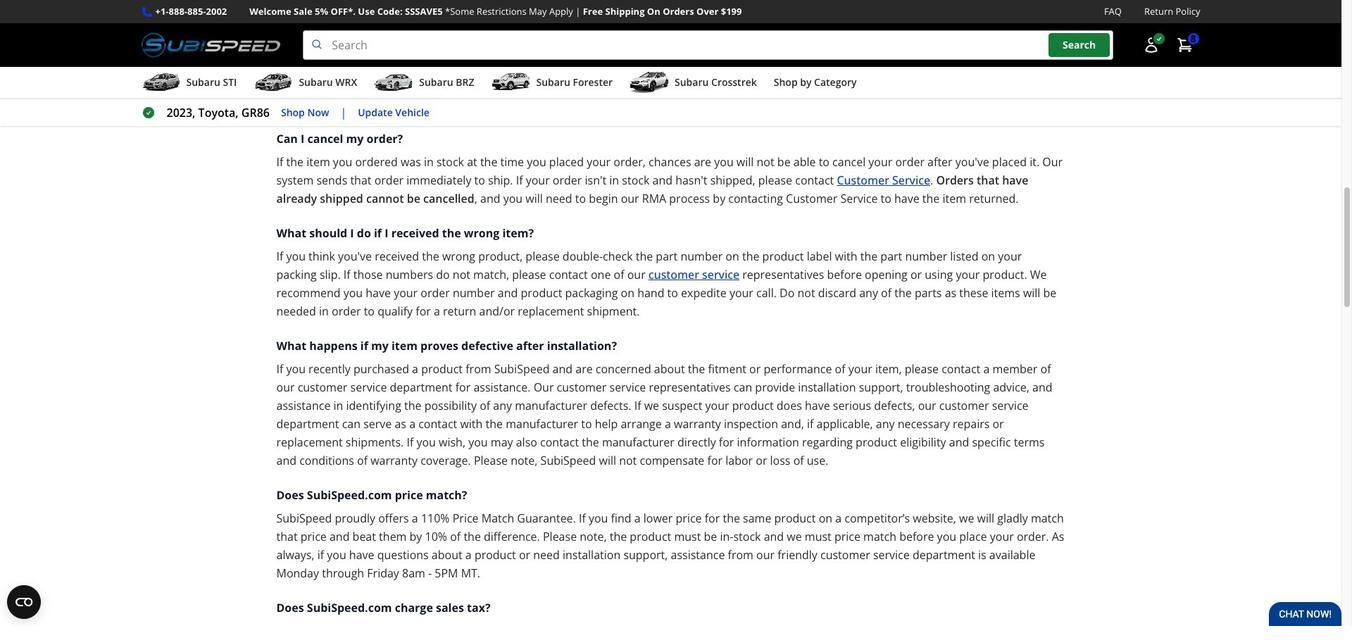 Task type: describe. For each thing, give the bounding box(es) containing it.
open widget image
[[7, 585, 41, 619]]

a subaru sti thumbnail image image
[[141, 72, 181, 93]]

subispeed logo image
[[141, 30, 281, 60]]

search input field
[[303, 30, 1113, 60]]

a subaru brz thumbnail image image
[[374, 72, 414, 93]]

a subaru crosstrek thumbnail image image
[[630, 72, 669, 93]]



Task type: locate. For each thing, give the bounding box(es) containing it.
a subaru wrx thumbnail image image
[[254, 72, 293, 93]]

a subaru forester thumbnail image image
[[491, 72, 531, 93]]

account image
[[1143, 37, 1160, 54]]



Task type: vqa. For each thing, say whether or not it's contained in the screenshot.
a subaru STI Thumbnail Image
yes



